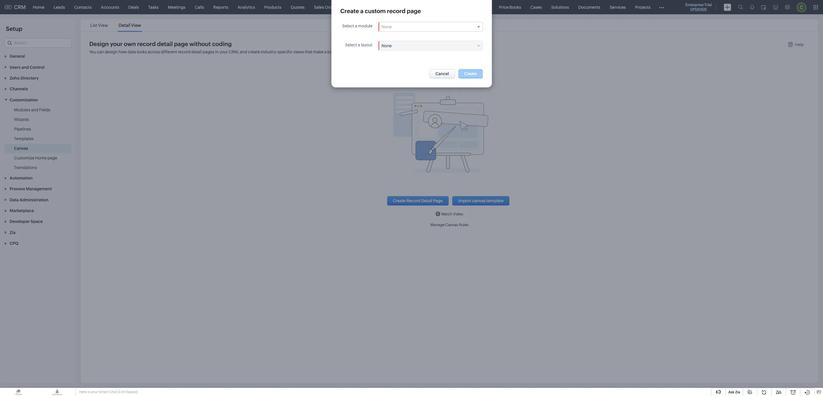 Task type: locate. For each thing, give the bounding box(es) containing it.
pipelines
[[14, 127, 31, 132]]

canvas
[[472, 199, 486, 203]]

page
[[433, 199, 443, 203]]

leads
[[54, 5, 65, 9]]

orders right sales
[[325, 5, 338, 9]]

none for module
[[382, 25, 392, 29]]

1 horizontal spatial detail
[[421, 199, 433, 203]]

a left layout
[[358, 43, 360, 47]]

none field for select a layout
[[378, 41, 483, 51]]

layout
[[361, 43, 373, 47]]

0 vertical spatial none field
[[378, 22, 483, 32]]

detail left the page
[[421, 199, 433, 203]]

1 vertical spatial select
[[345, 43, 357, 47]]

record right custom on the left
[[387, 8, 406, 14]]

1 none from the top
[[382, 25, 392, 29]]

1 horizontal spatial detail
[[191, 50, 202, 54]]

1 vertical spatial and
[[31, 108, 38, 112]]

import canvas template
[[458, 199, 504, 203]]

watch video
[[441, 212, 463, 217]]

0 vertical spatial canvas
[[14, 146, 28, 151]]

templates
[[14, 137, 34, 141]]

salesinbox
[[413, 5, 434, 9]]

detail up different
[[157, 41, 173, 47]]

analytics link
[[233, 0, 260, 14]]

import
[[458, 199, 472, 203]]

0 horizontal spatial detail
[[157, 41, 173, 47]]

none field for select a module
[[378, 22, 483, 32]]

chat
[[109, 391, 117, 395]]

2 none from the top
[[382, 43, 392, 48]]

none up ecosystem.
[[382, 43, 392, 48]]

list containing list view
[[85, 19, 146, 32]]

canvas down watch video
[[446, 223, 458, 227]]

in
[[215, 50, 219, 54]]

select left the module
[[342, 24, 354, 28]]

1 vertical spatial detail
[[421, 199, 433, 203]]

meetings
[[168, 5, 186, 9]]

page right invoices
[[407, 8, 421, 14]]

2 vertical spatial record
[[178, 50, 190, 54]]

orders inside sales orders link
[[325, 5, 338, 9]]

orders
[[325, 5, 338, 9], [366, 5, 379, 9]]

detail up own
[[119, 23, 130, 28]]

1 horizontal spatial record
[[178, 50, 190, 54]]

0 vertical spatial none
[[382, 25, 392, 29]]

fields
[[39, 108, 50, 112]]

select
[[342, 24, 354, 28], [345, 43, 357, 47]]

calls
[[195, 5, 204, 9]]

create left record
[[393, 199, 406, 203]]

0 vertical spatial detail
[[119, 23, 130, 28]]

select a module
[[342, 24, 373, 28]]

0 vertical spatial create
[[340, 8, 359, 14]]

create up select a module at the left top of the page
[[340, 8, 359, 14]]

0 vertical spatial record
[[387, 8, 406, 14]]

customize home page link
[[14, 155, 57, 161]]

view right list
[[98, 23, 108, 28]]

projects
[[635, 5, 651, 9]]

ask
[[729, 391, 735, 395]]

1 view from the left
[[98, 23, 108, 28]]

accounts
[[101, 5, 119, 9]]

orders inside "purchase orders" link
[[366, 5, 379, 9]]

cancel
[[436, 72, 449, 76]]

2 horizontal spatial record
[[387, 8, 406, 14]]

2 orders from the left
[[366, 5, 379, 9]]

create
[[340, 8, 359, 14], [393, 199, 406, 203]]

import canvas template button
[[453, 196, 510, 206]]

design your own record detail page without coding
[[89, 41, 232, 47]]

record right different
[[178, 50, 190, 54]]

select a layout
[[345, 43, 373, 47]]

1 none field from the top
[[378, 22, 483, 32]]

and right crm,
[[240, 50, 247, 54]]

1 horizontal spatial create
[[393, 199, 406, 203]]

0 horizontal spatial page
[[48, 156, 57, 160]]

deals
[[129, 5, 139, 9]]

orders for sales orders
[[325, 5, 338, 9]]

0 vertical spatial select
[[342, 24, 354, 28]]

0 horizontal spatial view
[[98, 23, 108, 28]]

record up looks
[[137, 41, 156, 47]]

1 vertical spatial create
[[393, 199, 406, 203]]

1 vertical spatial none field
[[378, 41, 483, 51]]

services link
[[605, 0, 631, 14]]

detail view
[[119, 23, 141, 28]]

1 vertical spatial none
[[382, 43, 392, 48]]

create inside button
[[393, 199, 406, 203]]

record for detail
[[137, 41, 156, 47]]

0 horizontal spatial record
[[137, 41, 156, 47]]

view down deals link
[[131, 23, 141, 28]]

canvas link
[[14, 146, 28, 151]]

2 view from the left
[[131, 23, 141, 28]]

select up for
[[345, 43, 357, 47]]

home right customize
[[35, 156, 47, 160]]

2 none field from the top
[[378, 41, 483, 51]]

canvas introduction image
[[368, 81, 514, 185]]

none down create a custom record page
[[382, 25, 392, 29]]

orders right purchase
[[366, 5, 379, 9]]

invoices link
[[383, 0, 408, 14]]

contacts
[[74, 5, 92, 9]]

1 horizontal spatial orders
[[366, 5, 379, 9]]

purchase
[[347, 5, 365, 9]]

0 horizontal spatial and
[[31, 108, 38, 112]]

home right crm
[[33, 5, 44, 9]]

0 vertical spatial and
[[240, 50, 247, 54]]

translations link
[[14, 165, 37, 171]]

2 vertical spatial page
[[48, 156, 57, 160]]

crm
[[14, 4, 26, 10]]

accounts link
[[96, 0, 124, 14]]

1 horizontal spatial page
[[174, 41, 188, 47]]

cancel button
[[430, 69, 455, 79]]

page up different
[[174, 41, 188, 47]]

a for layout
[[358, 43, 360, 47]]

view
[[98, 23, 108, 28], [131, 23, 141, 28]]

a left custom on the left
[[360, 8, 364, 14]]

purchase orders
[[347, 5, 379, 9]]

is
[[88, 391, 90, 395]]

1 vertical spatial record
[[137, 41, 156, 47]]

canvas down templates
[[14, 146, 28, 151]]

without
[[400, 50, 416, 54]]

page
[[407, 8, 421, 14], [174, 41, 188, 47], [48, 156, 57, 160]]

and left fields
[[31, 108, 38, 112]]

design
[[105, 50, 118, 54]]

None field
[[378, 22, 483, 32], [378, 41, 483, 51]]

own
[[124, 41, 136, 47]]

detail down without
[[191, 50, 202, 54]]

modules and fields
[[14, 108, 50, 112]]

1 vertical spatial home
[[35, 156, 47, 160]]

1 horizontal spatial view
[[131, 23, 141, 28]]

0 horizontal spatial orders
[[325, 5, 338, 9]]

pages
[[203, 50, 214, 54]]

detail
[[157, 41, 173, 47], [191, 50, 202, 54]]

0 horizontal spatial detail
[[119, 23, 130, 28]]

list
[[85, 19, 146, 32]]

(ctrl+space)
[[118, 391, 138, 395]]

create for create a custom record page
[[340, 8, 359, 14]]

0 horizontal spatial create
[[340, 8, 359, 14]]

canvas
[[14, 146, 28, 151], [446, 223, 458, 227]]

1 horizontal spatial canvas
[[446, 223, 458, 227]]

1 orders from the left
[[325, 5, 338, 9]]

ask zia
[[729, 391, 741, 395]]

a left the module
[[355, 24, 357, 28]]

for
[[345, 50, 350, 54]]

detail view link
[[118, 23, 142, 28]]

custom
[[365, 8, 386, 14]]

detail inside list
[[119, 23, 130, 28]]

documents
[[579, 5, 601, 9]]

create a custom record page
[[340, 8, 421, 14]]

tasks
[[148, 5, 159, 9]]

record
[[387, 8, 406, 14], [137, 41, 156, 47], [178, 50, 190, 54]]

reports link
[[209, 0, 233, 14]]

0 vertical spatial page
[[407, 8, 421, 14]]

specific
[[278, 50, 293, 54]]

home
[[33, 5, 44, 9], [35, 156, 47, 160]]

0 horizontal spatial canvas
[[14, 146, 28, 151]]

module
[[358, 24, 373, 28]]

page right customize
[[48, 156, 57, 160]]

0 vertical spatial home
[[33, 5, 44, 9]]

how
[[119, 50, 127, 54]]

products link
[[260, 0, 286, 14]]

ecosystem.
[[378, 50, 400, 54]]



Task type: vqa. For each thing, say whether or not it's contained in the screenshot.
View
yes



Task type: describe. For each thing, give the bounding box(es) containing it.
enterprise-trial upgrade
[[686, 3, 712, 11]]

looks
[[137, 50, 147, 54]]

2 horizontal spatial page
[[407, 8, 421, 14]]

you can design how data looks across different record detail pages in your crm, and create industry-specific views that make a better fit for your business ecosystem. without coding!
[[89, 50, 431, 54]]

zia
[[736, 391, 741, 395]]

documents link
[[574, 0, 605, 14]]

a for module
[[355, 24, 357, 28]]

and inside the customization region
[[31, 108, 38, 112]]

sales
[[314, 5, 324, 9]]

smart
[[99, 391, 109, 395]]

views
[[293, 50, 304, 54]]

coding!
[[416, 50, 431, 54]]

select for select a layout
[[345, 43, 357, 47]]

list
[[90, 23, 97, 28]]

quotes
[[291, 5, 305, 9]]

products
[[264, 5, 281, 9]]

1 vertical spatial canvas
[[446, 223, 458, 227]]

books
[[510, 5, 521, 9]]

projects link
[[631, 0, 656, 14]]

create menu image
[[724, 4, 731, 11]]

data
[[128, 50, 136, 54]]

record for page
[[387, 8, 406, 14]]

create
[[248, 50, 260, 54]]

customize home page
[[14, 156, 57, 160]]

1 horizontal spatial and
[[240, 50, 247, 54]]

price books link
[[495, 0, 526, 14]]

setup
[[6, 25, 22, 32]]

price
[[499, 5, 509, 9]]

rules
[[459, 223, 469, 227]]

create menu element
[[721, 0, 735, 14]]

wizards link
[[14, 117, 29, 123]]

your right for
[[351, 50, 359, 54]]

view for detail view
[[131, 23, 141, 28]]

enterprise-
[[686, 3, 705, 7]]

quotes link
[[286, 0, 309, 14]]

crm link
[[5, 4, 26, 10]]

sales orders
[[314, 5, 338, 9]]

canvas inside the customization region
[[14, 146, 28, 151]]

home inside the customization region
[[35, 156, 47, 160]]

your right is on the left of the page
[[91, 391, 98, 395]]

1 vertical spatial page
[[174, 41, 188, 47]]

home link
[[28, 0, 49, 14]]

you
[[89, 50, 96, 54]]

manage
[[431, 223, 445, 227]]

invoices
[[388, 5, 404, 9]]

salesinbox link
[[408, 0, 439, 14]]

orders for purchase orders
[[366, 5, 379, 9]]

contacts image
[[39, 389, 76, 397]]

customize
[[14, 156, 34, 160]]

customization
[[10, 98, 38, 102]]

different
[[161, 50, 177, 54]]

analytics
[[238, 5, 255, 9]]

create for create record detail page
[[393, 199, 406, 203]]

translations
[[14, 165, 37, 170]]

coding
[[212, 41, 232, 47]]

leads link
[[49, 0, 70, 14]]

1 vertical spatial detail
[[191, 50, 202, 54]]

watch
[[441, 212, 452, 217]]

cases link
[[526, 0, 547, 14]]

0 vertical spatial detail
[[157, 41, 173, 47]]

wizards
[[14, 117, 29, 122]]

make
[[313, 50, 324, 54]]

select for select a module
[[342, 24, 354, 28]]

your right in
[[219, 50, 228, 54]]

meetings link
[[163, 0, 190, 14]]

upgrade
[[691, 7, 707, 11]]

design
[[89, 41, 109, 47]]

calls link
[[190, 0, 209, 14]]

chats image
[[0, 389, 37, 397]]

industry-
[[261, 50, 278, 54]]

here is your smart chat (ctrl+space)
[[79, 391, 138, 395]]

solutions link
[[547, 0, 574, 14]]

can
[[97, 50, 104, 54]]

pipelines link
[[14, 126, 31, 132]]

view for list view
[[98, 23, 108, 28]]

here
[[79, 391, 87, 395]]

better
[[328, 50, 339, 54]]

tasks link
[[144, 0, 163, 14]]

across
[[148, 50, 160, 54]]

create record detail page
[[393, 199, 443, 203]]

detail inside button
[[421, 199, 433, 203]]

your up the design
[[110, 41, 123, 47]]

purchase orders link
[[343, 0, 383, 14]]

crm,
[[229, 50, 239, 54]]

list view
[[90, 23, 108, 28]]

modules
[[14, 108, 30, 112]]

none for layout
[[382, 43, 392, 48]]

template
[[487, 199, 504, 203]]

fit
[[340, 50, 344, 54]]

a for custom
[[360, 8, 364, 14]]

customization region
[[0, 105, 76, 173]]

a right make
[[325, 50, 327, 54]]

without
[[189, 41, 211, 47]]

solutions
[[551, 5, 569, 9]]

video
[[453, 212, 463, 217]]

page inside the customization region
[[48, 156, 57, 160]]

price books
[[499, 5, 521, 9]]



